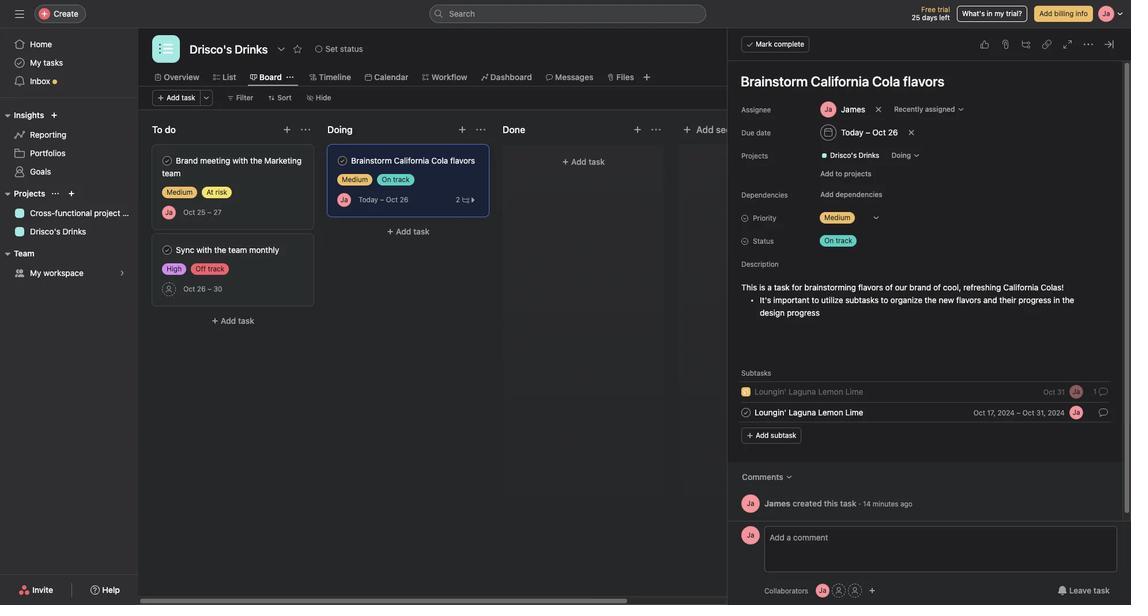 Task type: vqa. For each thing, say whether or not it's contained in the screenshot.
the top 'Mark complete' image
no



Task type: describe. For each thing, give the bounding box(es) containing it.
remove assignee image
[[875, 106, 882, 113]]

it's
[[760, 295, 772, 305]]

2 vertical spatial flavors
[[957, 295, 982, 305]]

show options image
[[277, 44, 286, 54]]

more actions image
[[203, 95, 210, 102]]

completed checkbox for sync
[[160, 243, 174, 257]]

completed checkbox for brainstorm
[[336, 154, 350, 168]]

help
[[102, 585, 120, 595]]

minutes
[[873, 500, 899, 508]]

1 vertical spatial progress
[[787, 308, 820, 318]]

track inside dropdown button
[[836, 236, 853, 245]]

add task image for doing
[[458, 125, 467, 134]]

inbox link
[[7, 72, 131, 91]]

0 horizontal spatial with
[[196, 245, 212, 255]]

completed checkbox inside the brainstorm california cola flavors dialog
[[739, 406, 753, 420]]

in inside this is a task for brainstorming flavors of our brand of cool, refreshing california colas! it's important to utilize subtasks to organize the new flavors and their progress in the design progress
[[1054, 295, 1060, 305]]

reporting
[[30, 130, 66, 140]]

leave task
[[1070, 586, 1110, 596]]

2 vertical spatial 26
[[197, 285, 206, 294]]

cola
[[432, 156, 448, 166]]

add to starred image
[[293, 44, 302, 54]]

2 horizontal spatial to
[[881, 295, 889, 305]]

0 horizontal spatial california
[[394, 156, 429, 166]]

add subtask button
[[742, 428, 802, 444]]

add subtask image
[[1022, 40, 1031, 49]]

medium for to do
[[167, 188, 193, 197]]

filter button
[[222, 90, 259, 106]]

workflow link
[[422, 71, 467, 84]]

1 of from the left
[[886, 283, 893, 292]]

board link
[[250, 71, 282, 84]]

complete
[[774, 40, 805, 48]]

due date
[[742, 129, 771, 137]]

projects element
[[0, 183, 138, 243]]

insights element
[[0, 105, 138, 183]]

my tasks
[[30, 58, 63, 67]]

leave
[[1070, 586, 1092, 596]]

james for james created this task · 14 minutes ago
[[765, 499, 791, 508]]

priority
[[753, 214, 777, 223]]

workspace
[[43, 268, 84, 278]]

main content inside the brainstorm california cola flavors dialog
[[728, 61, 1123, 528]]

colas!
[[1041, 283, 1064, 292]]

leave task button
[[1051, 581, 1118, 602]]

home link
[[7, 35, 131, 54]]

Task Name text field
[[755, 407, 864, 419]]

list
[[223, 72, 236, 82]]

brand
[[176, 156, 198, 166]]

inbox
[[30, 76, 50, 86]]

refreshing
[[964, 283, 1002, 292]]

ago
[[901, 500, 913, 508]]

files
[[617, 72, 634, 82]]

list link
[[213, 71, 236, 84]]

Task Name text field
[[734, 68, 1109, 95]]

free
[[922, 5, 936, 14]]

– left 27 at left top
[[208, 208, 212, 217]]

add subtask
[[756, 431, 797, 440]]

portfolios link
[[7, 144, 131, 163]]

goals link
[[7, 163, 131, 181]]

add to projects
[[821, 170, 872, 178]]

overview
[[164, 72, 199, 82]]

portfolios
[[30, 148, 66, 158]]

add dependencies
[[821, 190, 883, 199]]

copy task link image
[[1043, 40, 1052, 49]]

completed image for completed option inside the the brainstorm california cola flavors dialog
[[739, 406, 753, 420]]

california inside this is a task for brainstorming flavors of our brand of cool, refreshing california colas! it's important to utilize subtasks to organize the new flavors and their progress in the design progress
[[1004, 283, 1039, 292]]

cross-
[[30, 208, 55, 218]]

in inside "button"
[[987, 9, 993, 18]]

Approval Name text field
[[755, 386, 864, 399]]

functional
[[55, 208, 92, 218]]

free trial 25 days left
[[912, 5, 950, 22]]

1 vertical spatial 25
[[197, 208, 206, 217]]

team button
[[0, 247, 34, 261]]

today – oct 26 for today
[[841, 127, 898, 137]]

global element
[[0, 28, 138, 97]]

1 vertical spatial team
[[228, 245, 247, 255]]

add section
[[697, 125, 748, 135]]

tab actions image
[[287, 74, 294, 81]]

left
[[940, 13, 950, 22]]

off
[[196, 265, 206, 273]]

on track inside dropdown button
[[825, 236, 853, 245]]

add billing info button
[[1035, 6, 1093, 22]]

home
[[30, 39, 52, 49]]

reporting link
[[7, 126, 131, 144]]

projects inside dropdown button
[[14, 189, 45, 198]]

add dependencies button
[[816, 187, 888, 203]]

risk
[[215, 188, 227, 197]]

show options, current sort, top image
[[52, 190, 59, 197]]

trial?
[[1007, 9, 1023, 18]]

at
[[207, 188, 214, 197]]

dependencies
[[742, 191, 788, 200]]

add or remove collaborators image
[[869, 588, 876, 595]]

insights button
[[0, 108, 44, 122]]

date
[[757, 129, 771, 137]]

dependencies
[[836, 190, 883, 199]]

assignee
[[742, 106, 771, 114]]

add task image for to do
[[283, 125, 292, 134]]

for
[[792, 283, 803, 292]]

timeline
[[319, 72, 351, 82]]

0 horizontal spatial completed checkbox
[[160, 154, 174, 168]]

1 link
[[1091, 384, 1118, 400]]

·
[[859, 499, 861, 508]]

completed image for doing
[[336, 154, 350, 168]]

more section actions image for doing
[[476, 125, 486, 134]]

1 horizontal spatial drisco's drinks link
[[817, 150, 884, 161]]

add to projects button
[[816, 166, 877, 182]]

insights
[[14, 110, 44, 120]]

oct down brainstorm
[[386, 196, 398, 204]]

on inside dropdown button
[[825, 236, 834, 245]]

close details image
[[1105, 40, 1114, 49]]

track for brainstorm california cola flavors
[[393, 175, 410, 184]]

drisco's drinks inside projects 'element'
[[30, 227, 86, 236]]

set status button
[[310, 41, 368, 57]]

31,
[[1037, 409, 1046, 417]]

see details, my workspace image
[[119, 270, 126, 277]]

doing button
[[887, 148, 926, 164]]

1 2024 from the left
[[998, 409, 1015, 417]]

section
[[716, 125, 748, 135]]

off track
[[196, 265, 225, 273]]

comments button
[[735, 467, 800, 488]]

2 2024 from the left
[[1048, 409, 1065, 417]]

oct 25 – 27
[[183, 208, 222, 217]]

more section actions image for to do
[[301, 125, 310, 134]]

created
[[793, 499, 822, 508]]

and
[[984, 295, 998, 305]]

changes requested image
[[742, 388, 751, 397]]

add tab image
[[642, 73, 652, 82]]

add inside button
[[1040, 9, 1053, 18]]

– left 31, on the right
[[1017, 409, 1021, 417]]

files link
[[608, 71, 634, 84]]

0 vertical spatial on
[[382, 175, 391, 184]]

brainstorm california cola flavors dialog
[[728, 28, 1132, 606]]

create button
[[35, 5, 86, 23]]

0 horizontal spatial doing
[[328, 125, 353, 135]]

this
[[742, 283, 757, 292]]

search button
[[430, 5, 706, 23]]

– left the 30
[[208, 285, 212, 294]]

26 for – oct 26
[[888, 127, 898, 137]]

oct 26 – 30
[[183, 285, 222, 294]]

doing inside doing dropdown button
[[892, 151, 911, 160]]

medium inside medium popup button
[[825, 213, 851, 222]]

to inside button
[[836, 170, 843, 178]]

2 button
[[453, 194, 479, 206]]



Task type: locate. For each thing, give the bounding box(es) containing it.
oct 31 button
[[1044, 388, 1065, 397]]

to left organize
[[881, 295, 889, 305]]

2 my from the top
[[30, 268, 41, 278]]

2 horizontal spatial flavors
[[957, 295, 982, 305]]

drinks down cross-functional project plan link
[[63, 227, 86, 236]]

flavors down refreshing
[[957, 295, 982, 305]]

1 horizontal spatial medium
[[342, 175, 368, 184]]

1 horizontal spatial 2024
[[1048, 409, 1065, 417]]

california left cola
[[394, 156, 429, 166]]

drisco's drinks up projects
[[830, 151, 880, 160]]

completed image for completed checkbox corresponding to sync
[[160, 243, 174, 257]]

task inside button
[[1094, 586, 1110, 596]]

1 horizontal spatial to
[[836, 170, 843, 178]]

projects inside main content
[[742, 152, 768, 160]]

description document
[[729, 281, 1109, 320]]

sync
[[176, 245, 194, 255]]

add task image
[[633, 125, 642, 134]]

1 add task image from the left
[[283, 125, 292, 134]]

today down james dropdown button
[[841, 127, 864, 137]]

medium up on track dropdown button
[[825, 213, 851, 222]]

main content
[[728, 61, 1123, 528]]

status
[[753, 237, 774, 246]]

track
[[393, 175, 410, 184], [836, 236, 853, 245], [208, 265, 225, 273]]

2024 right 17,
[[998, 409, 1015, 417]]

completed image
[[160, 243, 174, 257], [739, 406, 753, 420]]

flavors right cola
[[450, 156, 475, 166]]

today – oct 26 down remove assignee image
[[841, 127, 898, 137]]

0 vertical spatial completed checkbox
[[160, 154, 174, 168]]

oct left 31
[[1044, 388, 1056, 397]]

0 horizontal spatial completed image
[[160, 243, 174, 257]]

projects up 'cross-'
[[14, 189, 45, 198]]

james link
[[765, 499, 791, 508]]

add task
[[167, 93, 195, 102], [571, 157, 605, 167], [396, 227, 430, 236], [221, 316, 254, 326]]

1 horizontal spatial drisco's drinks
[[830, 151, 880, 160]]

the left 'new'
[[925, 295, 937, 305]]

subtasks
[[846, 295, 879, 305]]

0 vertical spatial completed image
[[160, 243, 174, 257]]

add task button
[[152, 90, 200, 106], [510, 152, 657, 172], [328, 221, 489, 242], [152, 311, 314, 332]]

add task image up marketing
[[283, 125, 292, 134]]

drisco's up add to projects
[[830, 151, 857, 160]]

in down colas! on the right of the page
[[1054, 295, 1060, 305]]

0 horizontal spatial today – oct 26
[[359, 196, 408, 204]]

clear due date image
[[908, 129, 915, 136]]

1 vertical spatial drisco's
[[30, 227, 60, 236]]

– down brainstorm
[[380, 196, 384, 204]]

0 vertical spatial on track
[[382, 175, 410, 184]]

sort button
[[263, 90, 297, 106]]

done
[[503, 125, 525, 135]]

0 horizontal spatial on track
[[382, 175, 410, 184]]

track down the brainstorm california cola flavors
[[393, 175, 410, 184]]

1 horizontal spatial drisco's
[[830, 151, 857, 160]]

drisco's drinks link
[[817, 150, 884, 161], [7, 223, 131, 241]]

0 horizontal spatial track
[[208, 265, 225, 273]]

with inside brand meeting with the marketing team
[[233, 156, 248, 166]]

1 horizontal spatial projects
[[742, 152, 768, 160]]

my down the team on the left top of the page
[[30, 268, 41, 278]]

0 vertical spatial projects
[[742, 152, 768, 160]]

today down brainstorm
[[359, 196, 378, 204]]

– down james dropdown button
[[866, 127, 871, 137]]

1 vertical spatial today
[[359, 196, 378, 204]]

0 vertical spatial in
[[987, 9, 993, 18]]

0 comments. click to go to subtask details and comments image
[[1099, 408, 1108, 418]]

2 of from the left
[[934, 283, 941, 292]]

1 vertical spatial in
[[1054, 295, 1060, 305]]

add billing info
[[1040, 9, 1088, 18]]

assigned
[[925, 105, 955, 114]]

0 horizontal spatial 26
[[197, 285, 206, 294]]

add
[[1040, 9, 1053, 18], [167, 93, 180, 102], [697, 125, 714, 135], [571, 157, 587, 167], [821, 170, 834, 178], [821, 190, 834, 199], [396, 227, 411, 236], [221, 316, 236, 326], [756, 431, 769, 440]]

sync with the team monthly
[[176, 245, 279, 255]]

26 left clear due date image
[[888, 127, 898, 137]]

0 vertical spatial california
[[394, 156, 429, 166]]

0 horizontal spatial flavors
[[450, 156, 475, 166]]

1 vertical spatial flavors
[[859, 283, 884, 292]]

with
[[233, 156, 248, 166], [196, 245, 212, 255]]

the down colas! on the right of the page
[[1063, 295, 1075, 305]]

with right sync
[[196, 245, 212, 255]]

their
[[1000, 295, 1017, 305]]

my
[[995, 9, 1005, 18]]

what's
[[963, 9, 985, 18]]

1 vertical spatial on track
[[825, 236, 853, 245]]

flavors
[[450, 156, 475, 166], [859, 283, 884, 292], [957, 295, 982, 305]]

team inside brand meeting with the marketing team
[[162, 168, 181, 178]]

1 horizontal spatial completed image
[[739, 406, 753, 420]]

1 vertical spatial completed image
[[739, 406, 753, 420]]

my inside global element
[[30, 58, 41, 67]]

doing down hide
[[328, 125, 353, 135]]

full screen image
[[1063, 40, 1073, 49]]

today – oct 26
[[841, 127, 898, 137], [359, 196, 408, 204]]

1 horizontal spatial on track
[[825, 236, 853, 245]]

1 horizontal spatial completed checkbox
[[336, 154, 350, 168]]

california up their in the right of the page
[[1004, 283, 1039, 292]]

my for my workspace
[[30, 268, 41, 278]]

my workspace
[[30, 268, 84, 278]]

completed checkbox down changes requested icon
[[739, 406, 753, 420]]

26 for oct 26
[[400, 196, 408, 204]]

1 vertical spatial medium
[[167, 188, 193, 197]]

0 horizontal spatial of
[[886, 283, 893, 292]]

1 vertical spatial drisco's drinks link
[[7, 223, 131, 241]]

james button
[[816, 99, 871, 120]]

set
[[326, 44, 338, 54]]

flavors up 'subtasks' at the right of page
[[859, 283, 884, 292]]

1 horizontal spatial add task image
[[458, 125, 467, 134]]

high
[[167, 265, 182, 273]]

medium down brainstorm
[[342, 175, 368, 184]]

completed checkbox left brainstorm
[[336, 154, 350, 168]]

1 horizontal spatial of
[[934, 283, 941, 292]]

drisco's inside projects 'element'
[[30, 227, 60, 236]]

1 vertical spatial california
[[1004, 283, 1039, 292]]

meeting
[[200, 156, 230, 166]]

1 vertical spatial on
[[825, 236, 834, 245]]

1 vertical spatial doing
[[892, 151, 911, 160]]

main content containing james
[[728, 61, 1123, 528]]

0 vertical spatial drisco's
[[830, 151, 857, 160]]

on track down the brainstorm california cola flavors
[[382, 175, 410, 184]]

0 horizontal spatial to
[[812, 295, 819, 305]]

mark complete button
[[742, 36, 810, 52]]

a
[[768, 283, 772, 292]]

0 horizontal spatial in
[[987, 9, 993, 18]]

filter
[[236, 93, 253, 102]]

projects button
[[0, 187, 45, 201]]

design
[[760, 308, 785, 318]]

1 vertical spatial 26
[[400, 196, 408, 204]]

today
[[841, 127, 864, 137], [359, 196, 378, 204]]

0 horizontal spatial completed checkbox
[[160, 243, 174, 257]]

1 horizontal spatial progress
[[1019, 295, 1052, 305]]

today for today –
[[359, 196, 378, 204]]

0 vertical spatial flavors
[[450, 156, 475, 166]]

26 left the 30
[[197, 285, 206, 294]]

team down the brand in the left of the page
[[162, 168, 181, 178]]

drisco's down 'cross-'
[[30, 227, 60, 236]]

0 horizontal spatial projects
[[14, 189, 45, 198]]

0 vertical spatial james
[[841, 104, 866, 114]]

1 vertical spatial completed checkbox
[[739, 406, 753, 420]]

1 vertical spatial james
[[765, 499, 791, 508]]

drinks inside projects 'element'
[[63, 227, 86, 236]]

drisco's drinks inside main content
[[830, 151, 880, 160]]

1 horizontal spatial with
[[233, 156, 248, 166]]

description
[[742, 260, 779, 269]]

new project or portfolio image
[[68, 190, 75, 197]]

more actions for this task image
[[1084, 40, 1093, 49]]

0 vertical spatial doing
[[328, 125, 353, 135]]

1 horizontal spatial 25
[[912, 13, 921, 22]]

drinks inside main content
[[859, 151, 880, 160]]

completed image left sync
[[160, 243, 174, 257]]

is
[[760, 283, 766, 292]]

messages link
[[546, 71, 594, 84]]

my
[[30, 58, 41, 67], [30, 268, 41, 278]]

25 left 27 at left top
[[197, 208, 206, 217]]

1 horizontal spatial on
[[825, 236, 834, 245]]

invite button
[[11, 580, 61, 601]]

comments
[[742, 472, 784, 482]]

drisco's drinks link up add to projects
[[817, 150, 884, 161]]

add task image left done
[[458, 125, 467, 134]]

1 vertical spatial track
[[836, 236, 853, 245]]

medium
[[342, 175, 368, 184], [167, 188, 193, 197], [825, 213, 851, 222]]

0 vertical spatial 25
[[912, 13, 921, 22]]

utilize
[[822, 295, 844, 305]]

17,
[[988, 409, 996, 417]]

completed image left the brand in the left of the page
[[160, 154, 174, 168]]

1 more section actions image from the left
[[301, 125, 310, 134]]

1 horizontal spatial completed image
[[336, 154, 350, 168]]

what's in my trial? button
[[957, 6, 1028, 22]]

completed checkbox left sync
[[160, 243, 174, 257]]

0 vertical spatial today – oct 26
[[841, 127, 898, 137]]

calendar
[[374, 72, 409, 82]]

None text field
[[187, 39, 271, 59]]

cross-functional project plan
[[30, 208, 138, 218]]

subtask
[[771, 431, 797, 440]]

track for sync with the team monthly
[[208, 265, 225, 273]]

drisco's inside main content
[[830, 151, 857, 160]]

1 vertical spatial today – oct 26
[[359, 196, 408, 204]]

0 vertical spatial drinks
[[859, 151, 880, 160]]

attachments: add a file to this task, brainstorm california cola flavors image
[[1001, 40, 1010, 49]]

26 down the brainstorm california cola flavors
[[400, 196, 408, 204]]

26 inside main content
[[888, 127, 898, 137]]

completed image left brainstorm
[[336, 154, 350, 168]]

james inside dropdown button
[[841, 104, 866, 114]]

1 my from the top
[[30, 58, 41, 67]]

drisco's drinks down cross-functional project plan link
[[30, 227, 86, 236]]

1 vertical spatial drisco's drinks
[[30, 227, 86, 236]]

1
[[1094, 388, 1097, 396]]

with right "meeting"
[[233, 156, 248, 166]]

teams element
[[0, 243, 138, 285]]

0 horizontal spatial add task image
[[283, 125, 292, 134]]

more section actions image
[[301, 125, 310, 134], [476, 125, 486, 134]]

1 horizontal spatial california
[[1004, 283, 1039, 292]]

0 horizontal spatial 25
[[197, 208, 206, 217]]

my left tasks
[[30, 58, 41, 67]]

1 horizontal spatial team
[[228, 245, 247, 255]]

list image
[[159, 42, 173, 56]]

more section actions image
[[652, 125, 661, 134]]

2 vertical spatial medium
[[825, 213, 851, 222]]

new image
[[51, 112, 58, 119]]

the inside brand meeting with the marketing team
[[250, 156, 262, 166]]

my inside 'link'
[[30, 268, 41, 278]]

brainstorm california cola flavors
[[351, 156, 475, 166]]

1 horizontal spatial more section actions image
[[476, 125, 486, 134]]

1 horizontal spatial 26
[[400, 196, 408, 204]]

the left marketing
[[250, 156, 262, 166]]

task inside this is a task for brainstorming flavors of our brand of cool, refreshing california colas! it's important to utilize subtasks to organize the new flavors and their progress in the design progress
[[774, 283, 790, 292]]

oct left 27 at left top
[[183, 208, 195, 217]]

2 completed image from the left
[[336, 154, 350, 168]]

add task image
[[283, 125, 292, 134], [458, 125, 467, 134]]

goals
[[30, 167, 51, 176]]

medium for doing
[[342, 175, 368, 184]]

oct down remove assignee image
[[873, 127, 886, 137]]

0 horizontal spatial drisco's drinks
[[30, 227, 86, 236]]

track down medium popup button
[[836, 236, 853, 245]]

team
[[14, 249, 34, 258]]

1 horizontal spatial drinks
[[859, 151, 880, 160]]

the up off track
[[214, 245, 226, 255]]

james left remove assignee image
[[841, 104, 866, 114]]

completed checkbox left the brand in the left of the page
[[160, 154, 174, 168]]

in left my
[[987, 9, 993, 18]]

timeline link
[[310, 71, 351, 84]]

1 vertical spatial drinks
[[63, 227, 86, 236]]

on track down medium popup button
[[825, 236, 853, 245]]

doing down clear due date image
[[892, 151, 911, 160]]

dashboard
[[491, 72, 532, 82]]

completed image down changes requested icon
[[739, 406, 753, 420]]

oct left 17,
[[974, 409, 986, 417]]

my for my tasks
[[30, 58, 41, 67]]

on down medium popup button
[[825, 236, 834, 245]]

today – oct 26 down brainstorm
[[359, 196, 408, 204]]

25 inside free trial 25 days left
[[912, 13, 921, 22]]

1 horizontal spatial today – oct 26
[[841, 127, 898, 137]]

help button
[[83, 580, 127, 601]]

0 horizontal spatial team
[[162, 168, 181, 178]]

1 horizontal spatial completed checkbox
[[739, 406, 753, 420]]

drisco's drinks link down 'functional'
[[7, 223, 131, 241]]

1 horizontal spatial track
[[393, 175, 410, 184]]

completed image
[[160, 154, 174, 168], [336, 154, 350, 168]]

hide sidebar image
[[15, 9, 24, 18]]

brainstorming
[[805, 283, 856, 292]]

0 horizontal spatial progress
[[787, 308, 820, 318]]

projects down "due date"
[[742, 152, 768, 160]]

tasks
[[43, 58, 63, 67]]

0 likes. click to like this task image
[[980, 40, 990, 49]]

mark
[[756, 40, 772, 48]]

0 vertical spatial drisco's drinks link
[[817, 150, 884, 161]]

0 horizontal spatial drisco's
[[30, 227, 60, 236]]

hide button
[[302, 90, 337, 106]]

to left utilize
[[812, 295, 819, 305]]

oct 31
[[1044, 388, 1065, 397]]

brand
[[910, 283, 932, 292]]

Completed checkbox
[[336, 154, 350, 168], [160, 243, 174, 257]]

2 horizontal spatial track
[[836, 236, 853, 245]]

1 completed image from the left
[[160, 154, 174, 168]]

recently assigned button
[[889, 102, 970, 118]]

0 horizontal spatial on
[[382, 175, 391, 184]]

plan
[[123, 208, 138, 218]]

oct left the 30
[[183, 285, 195, 294]]

25 left days
[[912, 13, 921, 22]]

0 horizontal spatial james
[[765, 499, 791, 508]]

0 vertical spatial my
[[30, 58, 41, 67]]

drisco's drinks link inside projects 'element'
[[7, 223, 131, 241]]

today – oct 26 for today –
[[359, 196, 408, 204]]

0 vertical spatial progress
[[1019, 295, 1052, 305]]

2 more section actions image from the left
[[476, 125, 486, 134]]

oct left 31, on the right
[[1023, 409, 1035, 417]]

james down comments popup button
[[765, 499, 791, 508]]

2 add task image from the left
[[458, 125, 467, 134]]

2024
[[998, 409, 1015, 417], [1048, 409, 1065, 417]]

Completed checkbox
[[160, 154, 174, 168], [739, 406, 753, 420]]

of left our
[[886, 283, 893, 292]]

2024 right 31, on the right
[[1048, 409, 1065, 417]]

search list box
[[430, 5, 706, 23]]

2 vertical spatial track
[[208, 265, 225, 273]]

2 horizontal spatial medium
[[825, 213, 851, 222]]

0 vertical spatial drisco's drinks
[[830, 151, 880, 160]]

to left projects
[[836, 170, 843, 178]]

progress down important
[[787, 308, 820, 318]]

more section actions image down hide dropdown button
[[301, 125, 310, 134]]

0 horizontal spatial more section actions image
[[301, 125, 310, 134]]

1 horizontal spatial in
[[1054, 295, 1060, 305]]

track right off
[[208, 265, 225, 273]]

invite
[[32, 585, 53, 595]]

brainstorm
[[351, 156, 392, 166]]

1 horizontal spatial flavors
[[859, 283, 884, 292]]

of left 'cool,'
[[934, 283, 941, 292]]

completed image for to do
[[160, 154, 174, 168]]

on down brainstorm
[[382, 175, 391, 184]]

on track button
[[816, 233, 885, 249]]

projects
[[742, 152, 768, 160], [14, 189, 45, 198]]

1 vertical spatial with
[[196, 245, 212, 255]]

our
[[895, 283, 908, 292]]

team left monthly
[[228, 245, 247, 255]]

today for today
[[841, 127, 864, 137]]

new
[[939, 295, 955, 305]]

progress down colas! on the right of the page
[[1019, 295, 1052, 305]]

today – oct 26 inside the brainstorm california cola flavors dialog
[[841, 127, 898, 137]]

1 vertical spatial completed checkbox
[[160, 243, 174, 257]]

0 horizontal spatial medium
[[167, 188, 193, 197]]

0 horizontal spatial drisco's drinks link
[[7, 223, 131, 241]]

0 horizontal spatial drinks
[[63, 227, 86, 236]]

more section actions image left done
[[476, 125, 486, 134]]

search
[[449, 9, 475, 18]]

medium left at
[[167, 188, 193, 197]]

today inside main content
[[841, 127, 864, 137]]

doing
[[328, 125, 353, 135], [892, 151, 911, 160]]

2 horizontal spatial 26
[[888, 127, 898, 137]]

trial
[[938, 5, 950, 14]]

james for james
[[841, 104, 866, 114]]

drinks up projects
[[859, 151, 880, 160]]

0 horizontal spatial completed image
[[160, 154, 174, 168]]

subtasks
[[742, 369, 772, 378]]

recently
[[895, 105, 924, 114]]



